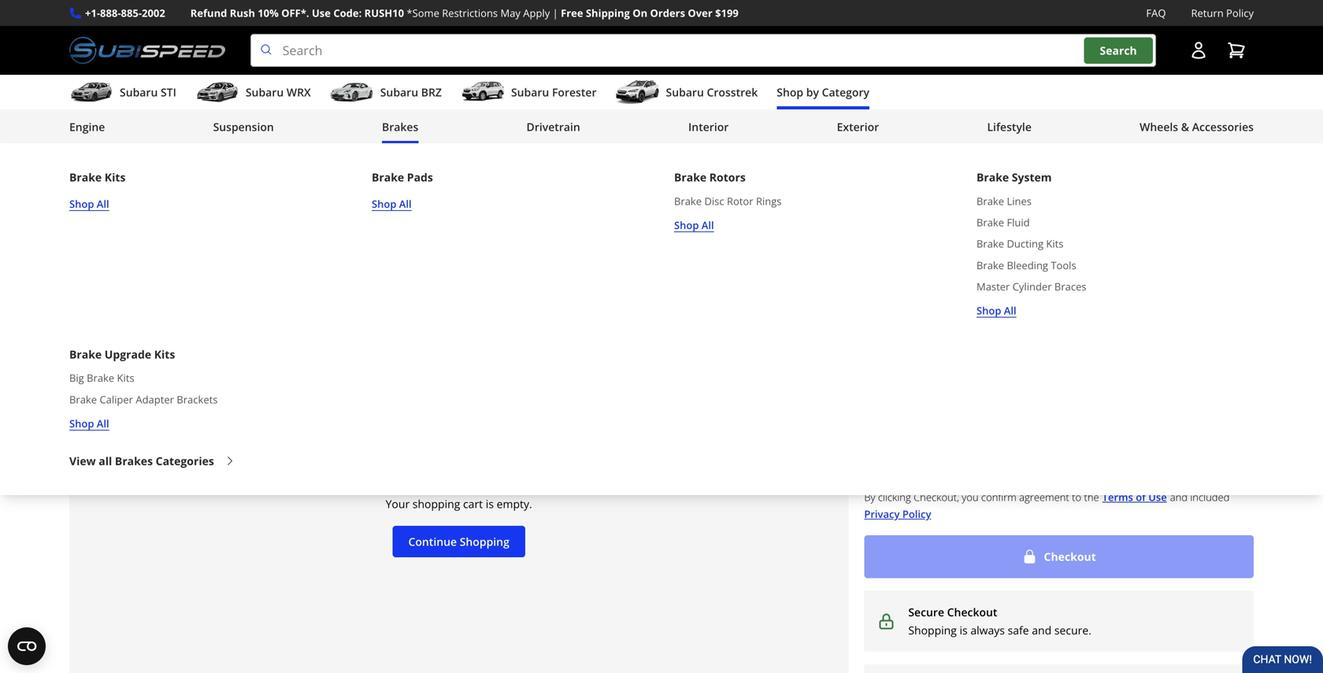 Task type: locate. For each thing, give the bounding box(es) containing it.
subaru left wrx
[[246, 85, 284, 100]]

shop all for shop all link associated with shop all button underneath brake kits
[[69, 197, 109, 211]]

free
[[561, 6, 583, 20]]

policy inside return policy link
[[1226, 6, 1254, 20]]

0 horizontal spatial spend
[[100, 215, 133, 230]]

shop all down disc
[[674, 218, 714, 232]]

use right off*.
[[312, 6, 331, 20]]

+1-888-885-2002
[[85, 6, 165, 20]]

subispeed logo image
[[69, 34, 225, 67]]

shopping
[[413, 497, 460, 512]]

shop inside dropdown button
[[777, 85, 804, 100]]

shop down master
[[977, 304, 1002, 318]]

subaru up drivetrain
[[511, 85, 549, 100]]

interior button
[[688, 113, 729, 144]]

shop all button
[[69, 196, 109, 212], [372, 196, 412, 212], [674, 217, 714, 234], [977, 302, 1017, 319], [69, 415, 109, 432]]

checkout button
[[864, 536, 1254, 579]]

your
[[69, 169, 106, 191], [386, 497, 410, 512]]

1 vertical spatial shopping
[[460, 534, 510, 549]]

1 horizontal spatial checkout
[[1044, 549, 1096, 564]]

1 horizontal spatial shopping
[[460, 534, 510, 549]]

brake ducting kits link
[[977, 236, 1064, 252], [977, 236, 1064, 252]]

discount(s) region
[[864, 393, 1254, 441]]

0 vertical spatial checkout
[[1044, 549, 1096, 564]]

included
[[1191, 490, 1230, 504]]

1 vertical spatial is
[[960, 623, 968, 638]]

0 vertical spatial spend
[[100, 215, 133, 230]]

brake up disc
[[674, 170, 707, 185]]

and left 'included'
[[1170, 490, 1188, 504]]

policy down checkout,
[[903, 507, 931, 521]]

shop all link down disc
[[674, 217, 714, 234]]

1 vertical spatial spend
[[1066, 250, 1099, 265]]

1 vertical spatial checkout
[[947, 605, 998, 620]]

subaru up 'interior'
[[666, 85, 704, 100]]

shop all for shop all button under master shop all link
[[977, 304, 1017, 318]]

master cylinder braces link
[[977, 278, 1087, 295], [977, 278, 1087, 295]]

subaru inside "dropdown button"
[[380, 85, 418, 100]]

kits right upgrade
[[154, 347, 175, 362]]

shop all button down "brake pads" at the top of page
[[372, 196, 412, 212]]

1 horizontal spatial is
[[960, 623, 968, 638]]

0 vertical spatial your
[[69, 169, 106, 191]]

1 horizontal spatial your
[[386, 497, 410, 512]]

shop all link down caliper
[[69, 415, 109, 432]]

by
[[864, 490, 875, 504]]

0 horizontal spatial your
[[69, 169, 106, 191]]

use inside by clicking checkout, you confirm agreement to the terms of use and included privacy policy
[[1149, 490, 1167, 504]]

is right cart
[[486, 497, 494, 512]]

&
[[1181, 119, 1190, 134]]

brake pads
[[372, 170, 433, 185]]

0 horizontal spatial checkout
[[947, 605, 998, 620]]

0 horizontal spatial is
[[486, 497, 494, 512]]

refund rush 10% off*. use code: rush10 *some restrictions may apply | free shipping on orders over $199
[[190, 6, 739, 20]]

subaru left sti
[[120, 85, 158, 100]]

a subaru wrx thumbnail image image
[[195, 80, 239, 104]]

shop all for shop all link related to shop all button under "brake pads" at the top of page
[[372, 197, 412, 211]]

all down "brake pads" at the top of page
[[399, 197, 412, 211]]

categories
[[156, 454, 214, 469]]

brake caliper adapter brackets link
[[69, 391, 218, 408], [69, 391, 218, 408]]

shop
[[777, 85, 804, 100], [69, 197, 94, 211], [372, 197, 397, 211], [674, 218, 699, 232], [977, 304, 1002, 318], [69, 417, 94, 431]]

lines
[[1007, 194, 1032, 208]]

subaru for subaru crosstrek
[[666, 85, 704, 100]]

checkout,
[[914, 490, 959, 504]]

shopping down cart
[[460, 534, 510, 549]]

subaru wrx button
[[195, 78, 311, 110]]

crosstrek
[[707, 85, 758, 100]]

is
[[486, 497, 494, 512], [960, 623, 968, 638]]

shop all button down disc
[[674, 217, 714, 234]]

brake up big
[[69, 347, 102, 362]]

0 horizontal spatial brakes
[[115, 454, 153, 469]]

0 vertical spatial shopping
[[110, 169, 183, 191]]

cart
[[187, 169, 221, 191]]

spend down brake kits
[[100, 215, 133, 230]]

lifestyle button
[[987, 113, 1032, 144]]

shop all down brake kits
[[69, 197, 109, 211]]

is inside secure checkout shopping is always safe and secure.
[[960, 623, 968, 638]]

is for always
[[960, 623, 968, 638]]

spend up braces at the top of page
[[1066, 250, 1099, 265]]

your shopping cart
[[69, 169, 221, 191]]

1 vertical spatial policy
[[903, 507, 931, 521]]

brackets
[[177, 392, 218, 407]]

brake down big
[[69, 392, 97, 407]]

interior
[[688, 119, 729, 134]]

0 horizontal spatial use
[[312, 6, 331, 20]]

master
[[977, 280, 1010, 294]]

1 vertical spatial and
[[1032, 623, 1052, 638]]

fluid
[[1007, 215, 1030, 230]]

0 vertical spatial and
[[1170, 490, 1188, 504]]

shop down the "brake disc rotor rings"
[[674, 218, 699, 232]]

use
[[312, 6, 331, 20], [1149, 490, 1167, 504]]

subaru for subaru brz
[[380, 85, 418, 100]]

shop all link down brake kits
[[69, 196, 109, 212]]

5 subaru from the left
[[666, 85, 704, 100]]

0 horizontal spatial shopping
[[110, 169, 183, 191]]

shop down "brake pads" at the top of page
[[372, 197, 397, 211]]

brakes down subaru brz "dropdown button"
[[382, 119, 419, 134]]

checkout down by clicking checkout, you confirm agreement to the terms of use and included privacy policy
[[1044, 549, 1096, 564]]

0 vertical spatial is
[[486, 497, 494, 512]]

your shopping cart is empty.
[[386, 497, 532, 512]]

checkout up always
[[947, 605, 998, 620]]

2 horizontal spatial shopping
[[908, 623, 957, 638]]

|
[[553, 6, 558, 20]]

shop all link down "brake pads" at the top of page
[[372, 196, 412, 212]]

checkout inside button
[[1044, 549, 1096, 564]]

subaru sti button
[[69, 78, 176, 110]]

888-
[[100, 6, 121, 20]]

cart
[[463, 497, 483, 512]]

shopping for your
[[110, 169, 183, 191]]

secure
[[908, 605, 944, 620]]

all
[[99, 454, 112, 469]]

885-
[[121, 6, 142, 20]]

1 vertical spatial brakes
[[115, 454, 153, 469]]

use right of
[[1149, 490, 1167, 504]]

caliper
[[100, 392, 133, 407]]

1 horizontal spatial and
[[1170, 490, 1188, 504]]

wheels & accessories
[[1140, 119, 1254, 134]]

is left always
[[960, 623, 968, 638]]

subaru for subaru wrx
[[246, 85, 284, 100]]

shopping inside button
[[460, 534, 510, 549]]

3 subaru from the left
[[380, 85, 418, 100]]

subaru for subaru forester
[[511, 85, 549, 100]]

adapter
[[136, 392, 174, 407]]

all down caliper
[[97, 417, 109, 431]]

shop all down "brake pads" at the top of page
[[372, 197, 412, 211]]

shopping for continue
[[460, 534, 510, 549]]

brake left the ducting
[[977, 237, 1004, 251]]

subaru left brz
[[380, 85, 418, 100]]

spend
[[100, 215, 133, 230], [1066, 250, 1099, 265]]

1 horizontal spatial use
[[1149, 490, 1167, 504]]

brake bleeding tools link
[[977, 257, 1077, 274], [977, 257, 1077, 274]]

2002
[[142, 6, 165, 20]]

by clicking checkout, you confirm agreement to the terms of use and included privacy policy
[[864, 490, 1230, 521]]

disc
[[705, 194, 724, 208]]

1 subaru from the left
[[120, 85, 158, 100]]

brake right big
[[87, 371, 114, 385]]

your left shopping
[[386, 497, 410, 512]]

1 vertical spatial your
[[386, 497, 410, 512]]

shop by category button
[[777, 78, 870, 110]]

open widget image
[[8, 628, 46, 666]]

shop down brake kits
[[69, 197, 94, 211]]

and
[[1170, 490, 1188, 504], [1032, 623, 1052, 638]]

subaru forester
[[511, 85, 597, 100]]

brake left fluid
[[977, 215, 1004, 230]]

shop up the view
[[69, 417, 94, 431]]

brake rotors
[[674, 170, 746, 185]]

terms of use link
[[1103, 489, 1167, 506]]

kits up caliper
[[117, 371, 134, 385]]

1 horizontal spatial policy
[[1226, 6, 1254, 20]]

and inside secure checkout shopping is always safe and secure.
[[1032, 623, 1052, 638]]

confirm
[[981, 490, 1017, 504]]

2 subaru from the left
[[246, 85, 284, 100]]

4 subaru from the left
[[511, 85, 549, 100]]

1 horizontal spatial brakes
[[382, 119, 419, 134]]

of
[[1136, 490, 1146, 504]]

subaru crosstrek button
[[616, 78, 758, 110]]

exterior button
[[837, 113, 879, 144]]

brake up master
[[977, 258, 1004, 272]]

orders
[[650, 6, 685, 20]]

a subaru crosstrek thumbnail image image
[[616, 80, 660, 104]]

shopping down secure
[[908, 623, 957, 638]]

shop all link for shop all button underneath brake kits
[[69, 196, 109, 212]]

shop all down master
[[977, 304, 1017, 318]]

shop all down caliper
[[69, 417, 109, 431]]

brake
[[69, 170, 102, 185], [372, 170, 404, 185], [674, 170, 707, 185], [977, 170, 1009, 185], [674, 194, 702, 208], [977, 194, 1004, 208], [977, 215, 1004, 230], [977, 237, 1004, 251], [977, 258, 1004, 272], [69, 347, 102, 362], [87, 371, 114, 385], [69, 392, 97, 407]]

return policy link
[[1191, 5, 1254, 21]]

privacy policy link
[[864, 506, 931, 523]]

and inside by clicking checkout, you confirm agreement to the terms of use and included privacy policy
[[1170, 490, 1188, 504]]

shop all link down master
[[977, 302, 1017, 319]]

brake disc rotor rings
[[674, 194, 782, 208]]

continue shopping button
[[393, 526, 525, 558]]

your down engine dropdown button
[[69, 169, 106, 191]]

shopping
[[110, 169, 183, 191], [460, 534, 510, 549], [908, 623, 957, 638]]

1 vertical spatial use
[[1149, 490, 1167, 504]]

0 horizontal spatial policy
[[903, 507, 931, 521]]

safe
[[1008, 623, 1029, 638]]

2 vertical spatial shopping
[[908, 623, 957, 638]]

all down brake kits
[[97, 197, 109, 211]]

policy right return
[[1226, 6, 1254, 20]]

shopping inside secure checkout shopping is always safe and secure.
[[908, 623, 957, 638]]

shop for shop all button under caliper
[[69, 417, 94, 431]]

kits up 'tools'
[[1046, 237, 1064, 251]]

shopping left cart
[[110, 169, 183, 191]]

policy
[[1226, 6, 1254, 20], [903, 507, 931, 521]]

and right safe
[[1032, 623, 1052, 638]]

a subaru sti thumbnail image image
[[69, 80, 113, 104]]

1 horizontal spatial spend
[[1066, 250, 1099, 265]]

shop left by
[[777, 85, 804, 100]]

0 horizontal spatial and
[[1032, 623, 1052, 638]]

brake fluid link
[[977, 214, 1030, 231], [977, 214, 1030, 231]]

0 vertical spatial policy
[[1226, 6, 1254, 20]]

brakes right all
[[115, 454, 153, 469]]

checkout
[[1044, 549, 1096, 564], [947, 605, 998, 620]]



Task type: vqa. For each thing, say whether or not it's contained in the screenshot.
THE INTERIOR DROPDOWN BUTTON
yes



Task type: describe. For each thing, give the bounding box(es) containing it.
rush
[[230, 6, 255, 20]]

all down master
[[1004, 304, 1017, 318]]

main element
[[0, 75, 1323, 496]]

lifestyle
[[987, 119, 1032, 134]]

secure.
[[1055, 623, 1092, 638]]

big brake kits brake caliper adapter brackets
[[69, 371, 218, 407]]

agreement
[[1019, 490, 1070, 504]]

engine button
[[69, 113, 105, 144]]

bleeding
[[1007, 258, 1048, 272]]

exterior
[[837, 119, 879, 134]]

kits down engine dropdown button
[[105, 170, 126, 185]]

shop for shop all button under "brake pads" at the top of page
[[372, 197, 397, 211]]

tools
[[1051, 258, 1077, 272]]

kits inside brake lines brake fluid brake ducting kits brake bleeding tools master cylinder braces
[[1046, 237, 1064, 251]]

continue shopping
[[408, 534, 510, 549]]

return policy
[[1191, 6, 1254, 20]]

code:
[[333, 6, 362, 20]]

search input field
[[250, 34, 1156, 67]]

shop by category
[[777, 85, 870, 100]]

$199
[[715, 6, 739, 20]]

forester
[[552, 85, 597, 100]]

brake left disc
[[674, 194, 702, 208]]

ducting
[[1007, 237, 1044, 251]]

shop all link for shop all button under caliper
[[69, 415, 109, 432]]

upgrade
[[105, 347, 151, 362]]

is for empty.
[[486, 497, 494, 512]]

cylinder
[[1013, 280, 1052, 294]]

sti
[[161, 85, 176, 100]]

a subaru brz thumbnail image image
[[330, 80, 374, 104]]

0 vertical spatial brakes
[[382, 119, 419, 134]]

rotor
[[727, 194, 753, 208]]

big
[[69, 371, 84, 385]]

a subaru forester thumbnail image image
[[461, 80, 505, 104]]

empty.
[[497, 497, 532, 512]]

suspension
[[213, 119, 274, 134]]

always
[[971, 623, 1005, 638]]

shop all link for shop all button under "brake pads" at the top of page
[[372, 196, 412, 212]]

wheels
[[1140, 119, 1178, 134]]

10%
[[258, 6, 279, 20]]

search button
[[1084, 37, 1153, 64]]

over
[[688, 6, 713, 20]]

drivetrain
[[527, 119, 580, 134]]

subaru crosstrek
[[666, 85, 758, 100]]

shop all button down caliper
[[69, 415, 109, 432]]

engine
[[69, 119, 105, 134]]

*some
[[407, 6, 439, 20]]

pads
[[407, 170, 433, 185]]

brake up the "lines" at the right top of the page
[[977, 170, 1009, 185]]

search
[[1100, 43, 1137, 58]]

shop all link for shop all button below disc
[[674, 217, 714, 234]]

brake upgrade kits
[[69, 347, 175, 362]]

shipping
[[586, 6, 630, 20]]

rotors
[[710, 170, 746, 185]]

button image
[[1189, 41, 1208, 60]]

may
[[501, 6, 521, 20]]

shop for shop all button below disc
[[674, 218, 699, 232]]

rings
[[756, 194, 782, 208]]

shop for shop all button underneath brake kits
[[69, 197, 94, 211]]

shop all for shop all link related to shop all button under caliper
[[69, 417, 109, 431]]

faq
[[1146, 6, 1166, 20]]

subaru wrx
[[246, 85, 311, 100]]

apply
[[523, 6, 550, 20]]

all down disc
[[702, 218, 714, 232]]

0 vertical spatial use
[[312, 6, 331, 20]]

brakes inside "element"
[[115, 454, 153, 469]]

+1-888-885-2002 link
[[85, 5, 165, 21]]

brake left pads in the top left of the page
[[372, 170, 404, 185]]

return
[[1191, 6, 1224, 20]]

brake lines brake fluid brake ducting kits brake bleeding tools master cylinder braces
[[977, 194, 1087, 294]]

restrictions
[[442, 6, 498, 20]]

terms
[[1103, 490, 1133, 504]]

brake down engine dropdown button
[[69, 170, 102, 185]]

shop all button down master
[[977, 302, 1017, 319]]

your for your shopping cart
[[69, 169, 106, 191]]

kits inside big brake kits brake caliper adapter brackets
[[117, 371, 134, 385]]

checkout inside secure checkout shopping is always safe and secure.
[[947, 605, 998, 620]]

your for your shopping cart is empty.
[[386, 497, 410, 512]]

subaru forester button
[[461, 78, 597, 110]]

by
[[806, 85, 819, 100]]

wheels & accessories button
[[1140, 113, 1254, 144]]

subaru sti
[[120, 85, 176, 100]]

category
[[822, 85, 870, 100]]

brakes button
[[382, 113, 419, 144]]

refund
[[190, 6, 227, 20]]

view all brakes categories
[[69, 454, 214, 469]]

+1-
[[85, 6, 100, 20]]

policy inside by clicking checkout, you confirm agreement to the terms of use and included privacy policy
[[903, 507, 931, 521]]

drivetrain button
[[527, 113, 580, 144]]

faq link
[[1146, 5, 1166, 21]]

accessories
[[1192, 119, 1254, 134]]

subaru for subaru sti
[[120, 85, 158, 100]]

shop all for shop all link corresponding to shop all button below disc
[[674, 218, 714, 232]]

subaru brz button
[[330, 78, 442, 110]]

brake kits
[[69, 170, 126, 185]]

view
[[69, 454, 96, 469]]

shop for shop all button under master
[[977, 304, 1002, 318]]

off*.
[[281, 6, 309, 20]]

brakes element
[[0, 143, 1323, 496]]

to
[[1072, 490, 1082, 504]]

brake left the "lines" at the right top of the page
[[977, 194, 1004, 208]]

system
[[1012, 170, 1052, 185]]

shop all link for shop all button under master
[[977, 302, 1017, 319]]

shop all button down brake kits
[[69, 196, 109, 212]]

clicking
[[878, 490, 911, 504]]

privacy
[[864, 507, 900, 521]]

wrx
[[287, 85, 311, 100]]

continue
[[408, 534, 457, 549]]



